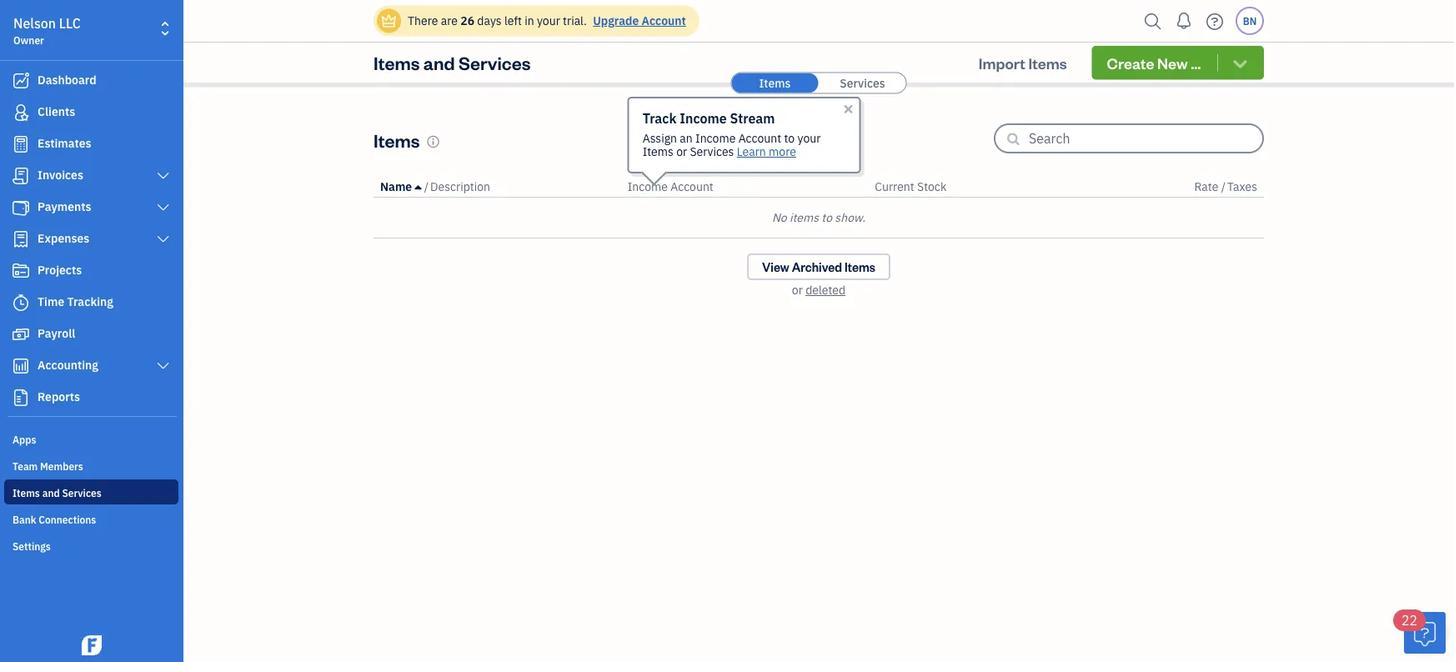 Task type: locate. For each thing, give the bounding box(es) containing it.
bn
[[1243, 14, 1257, 28]]

0 horizontal spatial or
[[676, 144, 687, 159]]

upgrade
[[593, 13, 639, 28]]

items and services up the bank connections
[[13, 486, 101, 500]]

0 horizontal spatial your
[[537, 13, 560, 28]]

upgrade account link
[[590, 13, 686, 28]]

chevron large down image
[[156, 233, 171, 246], [156, 359, 171, 373]]

estimate image
[[11, 136, 31, 153]]

account down stream
[[739, 131, 782, 146]]

1 horizontal spatial to
[[822, 210, 832, 225]]

chevron large down image up reports link
[[156, 359, 171, 373]]

go to help image
[[1202, 9, 1228, 34]]

1 vertical spatial chevron large down image
[[156, 201, 171, 214]]

apps
[[13, 433, 36, 446]]

current stock
[[875, 179, 947, 194]]

and down team members
[[42, 486, 60, 500]]

team members
[[13, 459, 83, 473]]

items up 'deleted' link in the right of the page
[[845, 259, 876, 275]]

your right more
[[798, 131, 821, 146]]

money image
[[11, 326, 31, 343]]

notifications image
[[1171, 4, 1197, 38]]

owner
[[13, 33, 44, 47]]

22 button
[[1393, 610, 1446, 654]]

bank connections link
[[4, 506, 178, 531]]

client image
[[11, 104, 31, 121]]

or
[[676, 144, 687, 159], [792, 282, 803, 298]]

chevron large down image down invoices link
[[156, 201, 171, 214]]

and
[[423, 51, 455, 74], [42, 486, 60, 500]]

items and services inside main element
[[13, 486, 101, 500]]

items
[[374, 51, 420, 74], [1029, 53, 1067, 72], [759, 75, 791, 90], [374, 128, 420, 152], [643, 144, 674, 159], [845, 259, 876, 275], [13, 486, 40, 500]]

1 vertical spatial account
[[739, 131, 782, 146]]

income
[[680, 110, 727, 127], [696, 131, 736, 146], [628, 179, 668, 194]]

clients link
[[4, 98, 178, 128]]

rate
[[1195, 179, 1219, 194]]

import
[[979, 53, 1026, 72]]

tracking
[[67, 294, 113, 309]]

chevron large down image inside expenses link
[[156, 233, 171, 246]]

accounting
[[38, 357, 98, 373]]

projects link
[[4, 256, 178, 286]]

income down "assign"
[[628, 179, 668, 194]]

income account link
[[628, 179, 714, 194]]

0 vertical spatial chevron large down image
[[156, 169, 171, 183]]

0 horizontal spatial /
[[424, 179, 429, 194]]

services down track income stream at the top of page
[[690, 144, 734, 159]]

or left deleted
[[792, 282, 803, 298]]

1 chevron large down image from the top
[[156, 233, 171, 246]]

1 chevron large down image from the top
[[156, 169, 171, 183]]

chevron large down image up projects link
[[156, 233, 171, 246]]

26
[[461, 13, 475, 28]]

no items to show.
[[772, 210, 866, 225]]

description
[[430, 179, 490, 194]]

show.
[[835, 210, 866, 225]]

items and services down are
[[374, 51, 531, 74]]

current
[[875, 179, 915, 194]]

services down days
[[459, 51, 531, 74]]

1 vertical spatial chevron large down image
[[156, 359, 171, 373]]

are
[[441, 13, 458, 28]]

your
[[537, 13, 560, 28], [798, 131, 821, 146]]

nelson llc owner
[[13, 15, 81, 47]]

account
[[642, 13, 686, 28], [739, 131, 782, 146], [671, 179, 714, 194]]

learn
[[737, 144, 766, 159]]

current stock link
[[875, 179, 947, 194]]

1 vertical spatial and
[[42, 486, 60, 500]]

0 vertical spatial to
[[784, 131, 795, 146]]

there are 26 days left in your trial. upgrade account
[[408, 13, 686, 28]]

payroll
[[38, 326, 75, 341]]

your inside assign an income account to your items or services
[[798, 131, 821, 146]]

expense image
[[11, 231, 31, 248]]

deleted link
[[806, 282, 846, 298]]

estimates link
[[4, 129, 178, 159]]

to right learn
[[784, 131, 795, 146]]

rate link
[[1195, 179, 1221, 194]]

close image
[[842, 103, 855, 116]]

an
[[680, 131, 693, 146]]

time tracking link
[[4, 288, 178, 318]]

account inside assign an income account to your items or services
[[739, 131, 782, 146]]

1 horizontal spatial /
[[1221, 179, 1226, 194]]

0 vertical spatial your
[[537, 13, 560, 28]]

name
[[380, 179, 412, 194]]

2 chevron large down image from the top
[[156, 201, 171, 214]]

chevron large down image inside payments link
[[156, 201, 171, 214]]

0 horizontal spatial to
[[784, 131, 795, 146]]

income down track income stream at the top of page
[[696, 131, 736, 146]]

or inside view archived items or deleted
[[792, 282, 803, 298]]

projects
[[38, 262, 82, 278]]

chevron large down image for expenses
[[156, 233, 171, 246]]

dashboard link
[[4, 66, 178, 96]]

1 vertical spatial income
[[696, 131, 736, 146]]

items link
[[732, 73, 818, 93]]

services up bank connections link
[[62, 486, 101, 500]]

view
[[762, 259, 790, 275]]

income up an
[[680, 110, 727, 127]]

and down are
[[423, 51, 455, 74]]

2 chevron large down image from the top
[[156, 359, 171, 373]]

your right in at the top
[[537, 13, 560, 28]]

/
[[424, 179, 429, 194], [1221, 179, 1226, 194]]

1 vertical spatial your
[[798, 131, 821, 146]]

resource center badge image
[[1404, 612, 1446, 654]]

items right import
[[1029, 53, 1067, 72]]

1 / from the left
[[424, 179, 429, 194]]

invoices link
[[4, 161, 178, 191]]

/ right rate
[[1221, 179, 1226, 194]]

chevron large down image inside accounting link
[[156, 359, 171, 373]]

1 horizontal spatial or
[[792, 282, 803, 298]]

or up income account
[[676, 144, 687, 159]]

2 vertical spatial account
[[671, 179, 714, 194]]

1 vertical spatial or
[[792, 282, 803, 298]]

import items button
[[964, 46, 1082, 79]]

create
[[1107, 53, 1155, 73]]

items left an
[[643, 144, 674, 159]]

to right items
[[822, 210, 832, 225]]

days
[[477, 13, 502, 28]]

account down an
[[671, 179, 714, 194]]

1 horizontal spatial your
[[798, 131, 821, 146]]

in
[[525, 13, 534, 28]]

1 horizontal spatial and
[[423, 51, 455, 74]]

2 vertical spatial income
[[628, 179, 668, 194]]

track
[[643, 110, 677, 127]]

0 vertical spatial or
[[676, 144, 687, 159]]

chevron large down image
[[156, 169, 171, 183], [156, 201, 171, 214]]

learn more link
[[737, 144, 796, 159]]

0 horizontal spatial and
[[42, 486, 60, 500]]

1 vertical spatial items and services
[[13, 486, 101, 500]]

22
[[1402, 612, 1418, 629]]

account right 'upgrade'
[[642, 13, 686, 28]]

items down team
[[13, 486, 40, 500]]

bank
[[13, 513, 36, 526]]

chevron large down image up payments link
[[156, 169, 171, 183]]

new
[[1158, 53, 1188, 73]]

connections
[[39, 513, 96, 526]]

create new …
[[1107, 53, 1201, 73]]

members
[[40, 459, 83, 473]]

chevron large down image for accounting
[[156, 359, 171, 373]]

left
[[504, 13, 522, 28]]

/ right caretup image
[[424, 179, 429, 194]]

to
[[784, 131, 795, 146], [822, 210, 832, 225]]

freshbooks image
[[78, 635, 105, 655]]

services up the close icon
[[840, 75, 885, 90]]

items inside view archived items or deleted
[[845, 259, 876, 275]]

1 horizontal spatial items and services
[[374, 51, 531, 74]]

0 horizontal spatial items and services
[[13, 486, 101, 500]]

payments
[[38, 199, 91, 214]]

estimates
[[38, 136, 91, 151]]

0 vertical spatial chevron large down image
[[156, 233, 171, 246]]



Task type: vqa. For each thing, say whether or not it's contained in the screenshot.
left /
yes



Task type: describe. For each thing, give the bounding box(es) containing it.
learn more
[[737, 144, 796, 159]]

reports
[[38, 389, 80, 404]]

reports link
[[4, 383, 178, 413]]

create new … button
[[1092, 46, 1264, 80]]

items inside button
[[1029, 53, 1067, 72]]

2 / from the left
[[1221, 179, 1226, 194]]

Search text field
[[1029, 125, 1263, 152]]

more
[[769, 144, 796, 159]]

stock
[[917, 179, 947, 194]]

items inside main element
[[13, 486, 40, 500]]

caretup image
[[415, 180, 421, 193]]

bn button
[[1236, 7, 1264, 35]]

assign
[[643, 131, 677, 146]]

clients
[[38, 104, 75, 119]]

invoices
[[38, 167, 83, 183]]

info image
[[427, 135, 440, 148]]

project image
[[11, 263, 31, 279]]

archived
[[792, 259, 842, 275]]

dashboard image
[[11, 73, 31, 89]]

dashboard
[[38, 72, 96, 88]]

items down crown image
[[374, 51, 420, 74]]

services link
[[819, 73, 906, 93]]

settings
[[13, 540, 51, 553]]

items left info icon
[[374, 128, 420, 152]]

items
[[790, 210, 819, 225]]

timer image
[[11, 294, 31, 311]]

create new … button
[[1092, 46, 1264, 80]]

llc
[[59, 15, 81, 32]]

payment image
[[11, 199, 31, 216]]

trial.
[[563, 13, 587, 28]]

items inside assign an income account to your items or services
[[643, 144, 674, 159]]

time tracking
[[38, 294, 113, 309]]

payroll link
[[4, 319, 178, 349]]

chevron large down image for payments
[[156, 201, 171, 214]]

and inside items and services link
[[42, 486, 60, 500]]

or inside assign an income account to your items or services
[[676, 144, 687, 159]]

time
[[38, 294, 64, 309]]

stream
[[730, 110, 775, 127]]

0 vertical spatial items and services
[[374, 51, 531, 74]]

payments link
[[4, 193, 178, 223]]

0 vertical spatial income
[[680, 110, 727, 127]]

deleted
[[806, 282, 846, 298]]

0 vertical spatial and
[[423, 51, 455, 74]]

to inside assign an income account to your items or services
[[784, 131, 795, 146]]

nelson
[[13, 15, 56, 32]]

view archived items or deleted
[[762, 259, 876, 298]]

there
[[408, 13, 438, 28]]

chevrondown image
[[1231, 54, 1250, 71]]

import items
[[979, 53, 1067, 72]]

services inside assign an income account to your items or services
[[690, 144, 734, 159]]

taxes
[[1228, 179, 1258, 194]]

0 vertical spatial account
[[642, 13, 686, 28]]

services inside main element
[[62, 486, 101, 500]]

…
[[1191, 53, 1201, 73]]

team members link
[[4, 453, 178, 478]]

chart image
[[11, 358, 31, 374]]

team
[[13, 459, 38, 473]]

income account
[[628, 179, 714, 194]]

name link
[[380, 179, 424, 194]]

chevron large down image for invoices
[[156, 169, 171, 183]]

income inside assign an income account to your items or services
[[696, 131, 736, 146]]

no
[[772, 210, 787, 225]]

settings link
[[4, 533, 178, 558]]

items and services link
[[4, 479, 178, 505]]

search image
[[1140, 9, 1167, 34]]

accounting link
[[4, 351, 178, 381]]

invoice image
[[11, 168, 31, 184]]

description link
[[430, 179, 490, 194]]

expenses link
[[4, 224, 178, 254]]

view archived items link
[[747, 254, 891, 280]]

apps link
[[4, 426, 178, 451]]

report image
[[11, 389, 31, 406]]

main element
[[0, 0, 225, 662]]

1 vertical spatial to
[[822, 210, 832, 225]]

crown image
[[380, 12, 398, 30]]

items up stream
[[759, 75, 791, 90]]

assign an income account to your items or services
[[643, 131, 821, 159]]

expenses
[[38, 231, 89, 246]]

track income stream
[[643, 110, 775, 127]]

rate / taxes
[[1195, 179, 1258, 194]]

bank connections
[[13, 513, 96, 526]]



